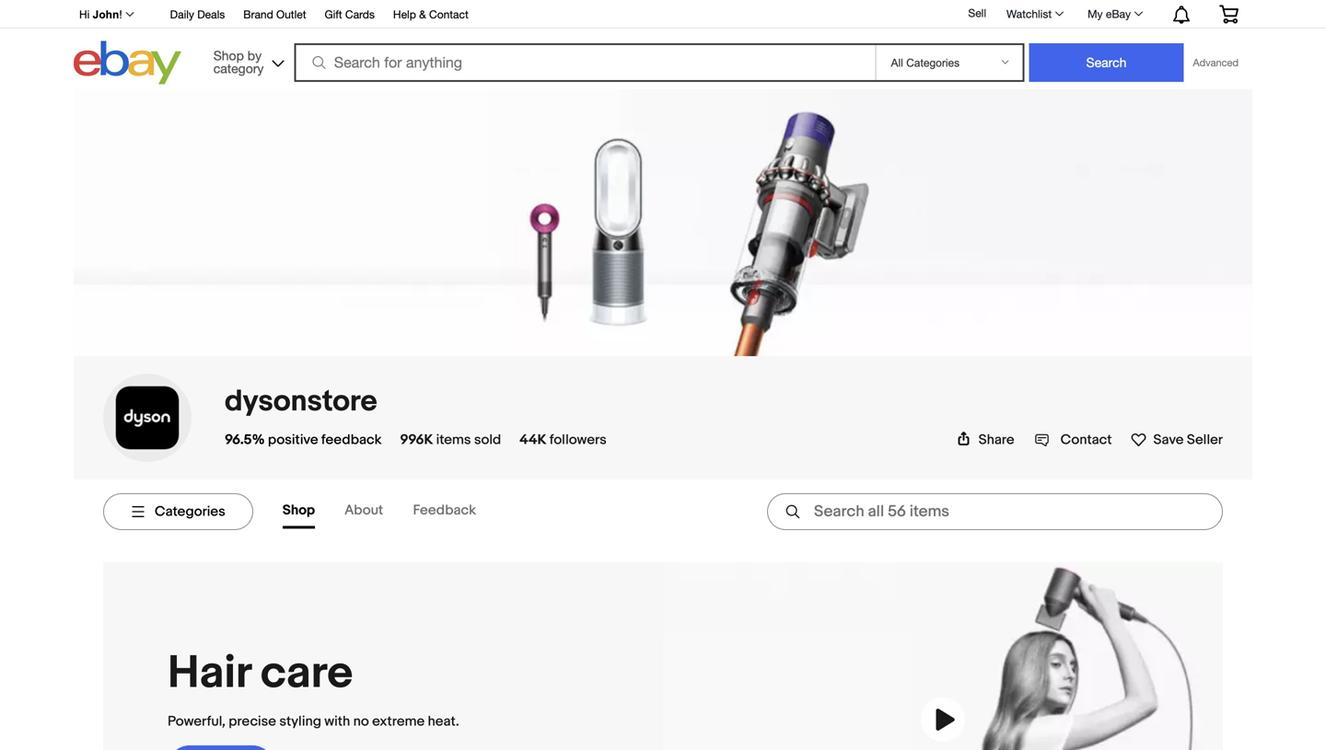 Task type: describe. For each thing, give the bounding box(es) containing it.
care
[[261, 646, 353, 701]]

dysonstore
[[225, 384, 377, 420]]

tab list containing shop
[[282, 495, 505, 529]]

sell
[[968, 7, 986, 19]]

your shopping cart image
[[1218, 5, 1239, 23]]

account navigation
[[69, 0, 1252, 29]]

feedback
[[413, 502, 476, 519]]

Search for anything text field
[[297, 45, 872, 80]]

save seller
[[1153, 432, 1223, 448]]

heat.
[[428, 713, 459, 730]]

brand outlet link
[[243, 5, 306, 25]]

save
[[1153, 432, 1184, 448]]

daily
[[170, 8, 194, 21]]

brand outlet
[[243, 8, 306, 21]]

no
[[353, 713, 369, 730]]

996k items sold
[[400, 432, 501, 448]]

shop by category banner
[[69, 0, 1252, 89]]

seller
[[1187, 432, 1223, 448]]

gift cards
[[325, 8, 375, 21]]

by
[[248, 48, 262, 63]]

john
[[93, 8, 119, 21]]

precise
[[229, 713, 276, 730]]

none submit inside shop by category banner
[[1029, 43, 1184, 82]]

gift cards link
[[325, 5, 375, 25]]

Search all 56 items field
[[767, 493, 1223, 530]]

help
[[393, 8, 416, 21]]

styling
[[279, 713, 321, 730]]

category
[[213, 61, 264, 76]]

categories button
[[103, 493, 253, 530]]

advanced
[[1193, 57, 1239, 69]]

deals
[[197, 8, 225, 21]]

powerful, precise styling with no extreme heat.
[[168, 713, 459, 730]]

hi
[[79, 8, 90, 21]]

shop by category button
[[205, 41, 288, 81]]

shop by category
[[213, 48, 264, 76]]

advanced link
[[1184, 44, 1248, 81]]

sell link
[[960, 7, 994, 19]]

feedback
[[321, 432, 382, 448]]

categories
[[155, 504, 225, 520]]

with
[[324, 713, 350, 730]]



Task type: locate. For each thing, give the bounding box(es) containing it.
extreme
[[372, 713, 425, 730]]

dysonstore image
[[103, 374, 192, 462]]

ebay
[[1106, 7, 1131, 20]]

dysonstore link
[[225, 384, 377, 420]]

save seller button
[[1130, 428, 1223, 448]]

contact right &
[[429, 8, 468, 21]]

outlet
[[276, 8, 306, 21]]

0 vertical spatial shop
[[213, 48, 244, 63]]

shop for shop
[[282, 502, 315, 519]]

96.5% positive feedback
[[225, 432, 382, 448]]

watchlist link
[[996, 3, 1072, 25]]

!
[[119, 8, 122, 21]]

items
[[436, 432, 471, 448]]

daily deals link
[[170, 5, 225, 25]]

0 horizontal spatial shop
[[213, 48, 244, 63]]

shop left about
[[282, 502, 315, 519]]

powerful,
[[168, 713, 225, 730]]

contact
[[429, 8, 468, 21], [1060, 432, 1112, 448]]

96.5%
[[225, 432, 265, 448]]

cards
[[345, 8, 375, 21]]

watchlist
[[1006, 7, 1052, 20]]

tab list
[[282, 495, 505, 529]]

contact link
[[1035, 432, 1112, 448]]

44k followers
[[520, 432, 607, 448]]

shop left by
[[213, 48, 244, 63]]

44k
[[520, 432, 546, 448]]

shop
[[213, 48, 244, 63], [282, 502, 315, 519]]

shop inside shop by category
[[213, 48, 244, 63]]

1 vertical spatial shop
[[282, 502, 315, 519]]

sold
[[474, 432, 501, 448]]

contact inside account navigation
[[429, 8, 468, 21]]

my ebay link
[[1077, 3, 1151, 25]]

gift
[[325, 8, 342, 21]]

0 horizontal spatial contact
[[429, 8, 468, 21]]

1 vertical spatial contact
[[1060, 432, 1112, 448]]

my ebay
[[1088, 7, 1131, 20]]

shop for shop by category
[[213, 48, 244, 63]]

help & contact link
[[393, 5, 468, 25]]

1 horizontal spatial shop
[[282, 502, 315, 519]]

hair care
[[168, 646, 353, 701]]

0 vertical spatial contact
[[429, 8, 468, 21]]

996k
[[400, 432, 433, 448]]

shop inside tab list
[[282, 502, 315, 519]]

hair
[[168, 646, 251, 701]]

daily deals
[[170, 8, 225, 21]]

about
[[344, 502, 383, 519]]

share
[[979, 432, 1014, 448]]

1 horizontal spatial contact
[[1060, 432, 1112, 448]]

my
[[1088, 7, 1103, 20]]

None submit
[[1029, 43, 1184, 82]]

help & contact
[[393, 8, 468, 21]]

hi john !
[[79, 8, 122, 21]]

contact left save
[[1060, 432, 1112, 448]]

brand
[[243, 8, 273, 21]]

&
[[419, 8, 426, 21]]

followers
[[550, 432, 607, 448]]

share button
[[956, 432, 1014, 448]]

positive
[[268, 432, 318, 448]]



Task type: vqa. For each thing, say whether or not it's contained in the screenshot.
eBay
yes



